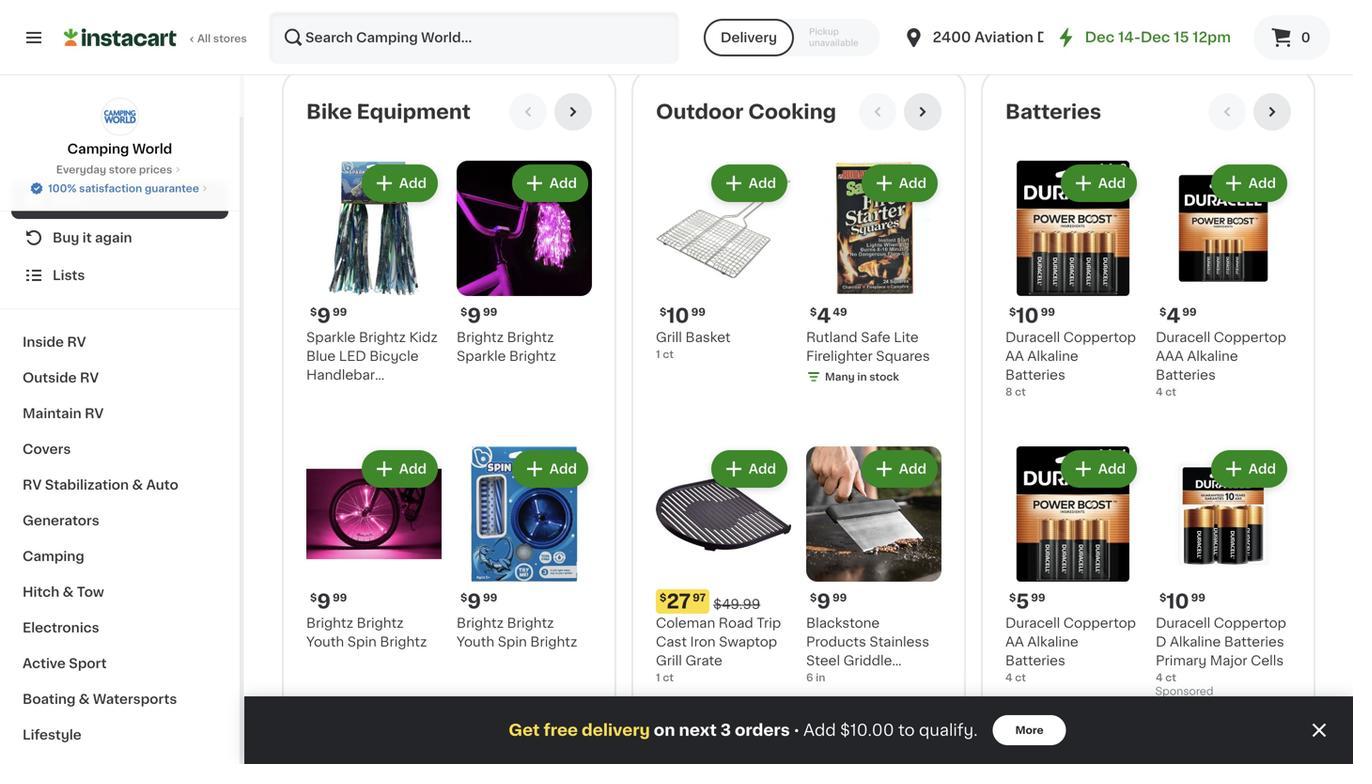 Task type: describe. For each thing, give the bounding box(es) containing it.
grill basket 1 ct
[[656, 331, 731, 359]]

satisfaction
[[79, 183, 142, 194]]

to
[[898, 722, 915, 738]]

4 left 49
[[817, 306, 831, 326]]

buy
[[53, 231, 79, 244]]

lifestyle
[[23, 728, 82, 742]]

Search field
[[271, 13, 678, 62]]

grill inside grill basket 1 ct
[[656, 331, 682, 344]]

bicycle
[[370, 350, 419, 363]]

duracell for duracell coppertop d alkaline batteries primary major cells 4 ct
[[1156, 617, 1211, 630]]

active
[[23, 657, 66, 670]]

sparkle inside the brightz brightz sparkle brightz
[[457, 350, 506, 363]]

$ 10 99 for outdoor cooking
[[660, 306, 706, 326]]

$ inside $ 4 49
[[810, 307, 817, 317]]

outdoor
[[656, 102, 744, 122]]

boating & watersports link
[[11, 681, 228, 717]]

blue button
[[1006, 0, 1141, 37]]

blackstone products stainless steel griddle scraper with plastic handle
[[806, 617, 939, 705]]

inside
[[23, 336, 64, 349]]

$10.00
[[840, 722, 894, 738]]

trip
[[757, 617, 781, 630]]

$ inside $ 4 99
[[1160, 307, 1167, 317]]

it
[[82, 231, 92, 244]]

2 horizontal spatial $ 10 99
[[1160, 592, 1206, 611]]

everyday
[[56, 164, 106, 175]]

safe
[[861, 331, 891, 344]]

brightz brightz sparkle brightz
[[457, 331, 556, 363]]

dec 14-dec 15 12pm link
[[1055, 26, 1231, 49]]

camping world
[[67, 142, 172, 156]]

store
[[109, 164, 136, 175]]

100%
[[48, 183, 77, 194]]

1 youth from the left
[[306, 635, 344, 649]]

cooking
[[748, 102, 837, 122]]

blue inside button
[[1006, 24, 1029, 34]]

$ 4 49
[[810, 306, 847, 326]]

everyday store prices
[[56, 164, 172, 175]]

batteries link
[[1006, 101, 1102, 123]]

brightz inside sparkle brightz kidz blue led bicycle handlebar streamers
[[359, 331, 406, 344]]

outside rv link
[[11, 360, 228, 396]]

5 inside the product group
[[1016, 592, 1029, 611]]

coppertop for duracell coppertop aa alkaline batteries 8 ct
[[1064, 331, 1136, 344]]

$ 4 99
[[1160, 306, 1197, 326]]

camping world logo image
[[101, 98, 139, 136]]

4 inside duracell coppertop d alkaline batteries primary major cells 4 ct
[[1156, 672, 1163, 683]]

-
[[1173, 24, 1177, 34]]

camping for camping world
[[67, 142, 129, 156]]

15'
[[1156, 24, 1170, 34]]

stabilization
[[45, 478, 129, 492]]

duracell for duracell coppertop aa alkaline batteries 8 ct
[[1006, 331, 1060, 344]]

outside
[[23, 371, 77, 384]]

many in stock
[[825, 372, 899, 382]]

guarantee
[[145, 183, 199, 194]]

3 inside treatment tracker modal dialog
[[721, 722, 731, 738]]

active sport
[[23, 657, 107, 670]]

electronics
[[23, 621, 99, 634]]

blue inside sparkle brightz kidz blue led bicycle handlebar streamers
[[306, 350, 336, 363]]

rv for outside rv
[[80, 371, 99, 384]]

0 horizontal spatial 3
[[457, 5, 464, 16]]

10 for outdoor cooking
[[667, 306, 689, 326]]

1 inside grill basket 1 ct
[[656, 349, 660, 359]]

all stores
[[197, 33, 247, 44]]

aviation
[[975, 31, 1034, 44]]

led
[[339, 350, 366, 363]]

coppertop for duracell coppertop d alkaline batteries primary major cells 4 ct
[[1214, 617, 1287, 630]]

boating & watersports
[[23, 693, 177, 706]]

stores
[[213, 33, 247, 44]]

grill inside '$ 27 97 $49.99 coleman road trip cast iron swaptop grill grate 1 ct'
[[656, 654, 682, 667]]

outside rv
[[23, 371, 99, 384]]

batteries for duracell coppertop aaa alkaline batteries 4 ct
[[1156, 368, 1216, 382]]

equipment
[[357, 102, 471, 122]]

major
[[1210, 654, 1248, 667]]

orders
[[735, 722, 790, 738]]

2 horizontal spatial &
[[132, 478, 143, 492]]

inside rv link
[[11, 324, 228, 360]]

99 inside $ 4 99
[[1183, 307, 1197, 317]]

buy it again
[[53, 231, 132, 244]]

2 horizontal spatial 10
[[1167, 592, 1190, 611]]

2 spin from the left
[[498, 635, 527, 649]]

duracell for duracell coppertop aaa alkaline batteries 4 ct
[[1156, 331, 1211, 344]]

batteries for duracell coppertop d alkaline batteries primary major cells 4 ct
[[1224, 635, 1284, 649]]

2 dec from the left
[[1141, 31, 1171, 44]]

1 each
[[306, 5, 340, 16]]

6 in
[[806, 672, 826, 683]]

alkaline for duracell coppertop aa alkaline batteries 4 ct
[[1028, 635, 1079, 649]]

road
[[719, 617, 753, 630]]

coleman
[[656, 617, 715, 630]]

stock
[[870, 372, 899, 382]]

products
[[806, 635, 866, 649]]

tow
[[77, 586, 104, 599]]

camping for camping
[[23, 550, 84, 563]]

outdoor cooking link
[[656, 101, 837, 123]]

covers link
[[11, 431, 228, 467]]

outdoor cooking
[[656, 102, 837, 122]]

rv stabilization & auto
[[23, 478, 178, 492]]

dec 14-dec 15 12pm
[[1085, 31, 1231, 44]]

bike
[[306, 102, 352, 122]]

world
[[132, 142, 172, 156]]

1 inside button
[[306, 5, 311, 16]]

get
[[509, 722, 540, 738]]

maintain
[[23, 407, 81, 420]]

in for many
[[857, 372, 867, 382]]

hitch
[[23, 586, 59, 599]]

8
[[1006, 387, 1013, 397]]

3 ct button
[[457, 0, 592, 18]]

active sport link
[[11, 646, 228, 681]]

everyday store prices link
[[56, 162, 184, 177]]

in for 6
[[816, 672, 826, 683]]

batteries for duracell coppertop aa alkaline batteries 8 ct
[[1006, 368, 1066, 382]]

blackstone
[[806, 617, 880, 630]]

2 brightz brightz youth spin brightz from the left
[[457, 617, 577, 649]]

lifestyle link
[[11, 717, 228, 753]]

1 dec from the left
[[1085, 31, 1115, 44]]

delivery
[[582, 722, 650, 738]]

scraper
[[806, 673, 858, 686]]

0
[[1301, 31, 1311, 44]]

add inside treatment tracker modal dialog
[[804, 722, 836, 738]]



Task type: vqa. For each thing, say whether or not it's contained in the screenshot.
SAUCEPAN, at left
no



Task type: locate. For each thing, give the bounding box(es) containing it.
1 horizontal spatial in
[[857, 372, 867, 382]]

sport
[[69, 657, 107, 670]]

steel
[[806, 654, 840, 667]]

ct inside duracell coppertop aaa alkaline batteries 4 ct
[[1166, 387, 1177, 397]]

many
[[825, 372, 855, 382]]

15
[[1174, 31, 1189, 44]]

2 youth from the left
[[457, 635, 495, 649]]

0 horizontal spatial spin
[[348, 635, 377, 649]]

duracell down $ 4 99
[[1156, 331, 1211, 344]]

1 vertical spatial 1
[[656, 349, 660, 359]]

sparkle up led
[[306, 331, 356, 344]]

maintain rv
[[23, 407, 104, 420]]

1 inside '$ 27 97 $49.99 coleman road trip cast iron swaptop grill grate 1 ct'
[[656, 672, 660, 683]]

alkaline inside duracell coppertop aa alkaline batteries 8 ct
[[1028, 350, 1079, 363]]

product group containing 27
[[656, 446, 791, 685]]

duracell inside duracell coppertop aaa alkaline batteries 4 ct
[[1156, 331, 1211, 344]]

12pm
[[1193, 31, 1231, 44]]

shop link
[[11, 181, 228, 219]]

& right boating
[[79, 693, 90, 706]]

instacart logo image
[[64, 26, 177, 49]]

4 inside duracell coppertop aa alkaline batteries 4 ct
[[1006, 672, 1013, 683]]

0 horizontal spatial blue
[[306, 350, 336, 363]]

ct inside duracell coppertop aa alkaline batteries 4 ct
[[1015, 672, 1026, 683]]

bike equipment
[[306, 102, 471, 122]]

10 up duracell coppertop aa alkaline batteries 8 ct
[[1016, 306, 1039, 326]]

1 vertical spatial grill
[[656, 654, 682, 667]]

$ inside "$ 5 99"
[[1009, 593, 1016, 603]]

buy it again link
[[11, 219, 228, 257]]

cast
[[656, 635, 687, 649]]

dr
[[1037, 31, 1055, 44]]

griddle
[[844, 654, 892, 667]]

batteries down "$ 5 99"
[[1006, 654, 1066, 667]]

4
[[817, 306, 831, 326], [1167, 306, 1181, 326], [1156, 387, 1163, 397], [1006, 672, 1013, 683], [1156, 672, 1163, 683]]

1 horizontal spatial youth
[[457, 635, 495, 649]]

batteries for duracell coppertop aa alkaline batteries 4 ct
[[1006, 654, 1066, 667]]

1 horizontal spatial 10
[[1016, 306, 1039, 326]]

99
[[333, 307, 347, 317], [483, 307, 497, 317], [691, 307, 706, 317], [1041, 307, 1055, 317], [1183, 307, 1197, 317], [333, 593, 347, 603], [483, 593, 497, 603], [833, 593, 847, 603], [1031, 593, 1046, 603], [1191, 593, 1206, 603]]

camping up everyday store prices
[[67, 142, 129, 156]]

service type group
[[704, 19, 880, 56]]

0 horizontal spatial $ 10 99
[[660, 306, 706, 326]]

5 up duracell coppertop aa alkaline batteries 4 ct
[[1016, 592, 1029, 611]]

electronics link
[[11, 610, 228, 646]]

3 right the 1 each button
[[457, 5, 464, 16]]

rv for maintain rv
[[85, 407, 104, 420]]

rv right inside
[[67, 336, 86, 349]]

grill
[[656, 331, 682, 344], [656, 654, 682, 667]]

99 inside "$ 5 99"
[[1031, 593, 1046, 603]]

1 horizontal spatial $ 10 99
[[1009, 306, 1055, 326]]

handle
[[806, 692, 854, 705]]

alkaline for duracell coppertop aa alkaline batteries 8 ct
[[1028, 350, 1079, 363]]

0 vertical spatial 1
[[306, 5, 311, 16]]

aa up 8
[[1006, 350, 1024, 363]]

lite
[[894, 331, 919, 344]]

0 vertical spatial camping
[[67, 142, 129, 156]]

batteries up cells
[[1224, 635, 1284, 649]]

1 vertical spatial 3
[[1199, 24, 1205, 34]]

4 inside duracell coppertop aaa alkaline batteries 4 ct
[[1156, 387, 1163, 397]]

0 horizontal spatial &
[[63, 586, 74, 599]]

4 up more button
[[1006, 672, 1013, 683]]

1 vertical spatial &
[[63, 586, 74, 599]]

duracell for duracell coppertop aa alkaline batteries 4 ct
[[1006, 617, 1060, 630]]

18',
[[1180, 24, 1196, 34]]

coppertop inside duracell coppertop aa alkaline batteries 8 ct
[[1064, 331, 1136, 344]]

rv stabilization & auto link
[[11, 467, 228, 503]]

sponsored badge image
[[1156, 687, 1213, 697]]

ct inside '$ 27 97 $49.99 coleman road trip cast iron swaptop grill grate 1 ct'
[[663, 672, 674, 683]]

auto
[[146, 478, 178, 492]]

brightz
[[359, 331, 406, 344], [457, 331, 504, 344], [507, 331, 554, 344], [509, 350, 556, 363], [306, 617, 353, 630], [357, 617, 404, 630], [457, 617, 504, 630], [507, 617, 554, 630], [380, 635, 427, 649], [530, 635, 577, 649]]

again
[[95, 231, 132, 244]]

hitch & tow link
[[11, 574, 228, 610]]

alkaline for duracell coppertop d alkaline batteries primary major cells 4 ct
[[1170, 635, 1221, 649]]

squares
[[876, 350, 930, 363]]

product group containing 5
[[1006, 446, 1141, 685]]

hitch & tow
[[23, 586, 104, 599]]

aa for 5
[[1006, 635, 1024, 649]]

0 vertical spatial grill
[[656, 331, 682, 344]]

ct inside duracell coppertop aa alkaline batteries 8 ct
[[1015, 387, 1026, 397]]

0 vertical spatial sparkle
[[306, 331, 356, 344]]

1 horizontal spatial 3
[[721, 722, 731, 738]]

rutland
[[806, 331, 858, 344]]

add button
[[364, 166, 436, 200], [514, 166, 586, 200], [713, 166, 786, 200], [864, 166, 936, 200], [1063, 166, 1135, 200], [1213, 166, 1286, 200], [364, 452, 436, 486], [514, 452, 586, 486], [713, 452, 786, 486], [864, 452, 936, 486], [1063, 452, 1135, 486], [1213, 452, 1286, 486]]

10 for batteries
[[1016, 306, 1039, 326]]

0 horizontal spatial 5
[[656, 20, 663, 31]]

with
[[861, 673, 891, 686]]

qualify.
[[919, 722, 978, 738]]

1 spin from the left
[[348, 635, 377, 649]]

treatment tracker modal dialog
[[244, 696, 1353, 764]]

$ 27 97 $49.99 coleman road trip cast iron swaptop grill grate 1 ct
[[656, 592, 781, 683]]

2 vertical spatial &
[[79, 693, 90, 706]]

aa for 10
[[1006, 350, 1024, 363]]

boating
[[23, 693, 76, 706]]

generators
[[23, 514, 99, 527]]

more button
[[993, 715, 1066, 745]]

blue left "dr"
[[1006, 24, 1029, 34]]

handlebar
[[306, 368, 375, 382]]

0 horizontal spatial brightz brightz youth spin brightz
[[306, 617, 427, 649]]

0 vertical spatial &
[[132, 478, 143, 492]]

& for tow
[[63, 586, 74, 599]]

0 vertical spatial 3
[[457, 5, 464, 16]]

rv right maintain in the left bottom of the page
[[85, 407, 104, 420]]

1 vertical spatial blue
[[306, 350, 336, 363]]

bike equipment link
[[306, 101, 471, 123]]

blue up handlebar
[[306, 350, 336, 363]]

cells
[[1251, 654, 1284, 667]]

0 vertical spatial in
[[857, 372, 867, 382]]

duracell inside duracell coppertop aa alkaline batteries 8 ct
[[1006, 331, 1060, 344]]

grill down cast
[[656, 654, 682, 667]]

coppertop inside duracell coppertop aaa alkaline batteries 4 ct
[[1214, 331, 1287, 344]]

1 horizontal spatial blue
[[1006, 24, 1029, 34]]

alkaline inside duracell coppertop aaa alkaline batteries 4 ct
[[1187, 350, 1238, 363]]

batteries inside duracell coppertop aa alkaline batteries 4 ct
[[1006, 654, 1066, 667]]

1 vertical spatial in
[[816, 672, 826, 683]]

in left stock
[[857, 372, 867, 382]]

1 vertical spatial aa
[[1006, 635, 1024, 649]]

0 horizontal spatial in
[[816, 672, 826, 683]]

sparkle inside sparkle brightz kidz blue led bicycle handlebar streamers
[[306, 331, 356, 344]]

duracell up "d"
[[1156, 617, 1211, 630]]

coppertop inside duracell coppertop aa alkaline batteries 4 ct
[[1064, 617, 1136, 630]]

& left tow
[[63, 586, 74, 599]]

alkaline for duracell coppertop aaa alkaline batteries 4 ct
[[1187, 350, 1238, 363]]

0 horizontal spatial youth
[[306, 635, 344, 649]]

duracell coppertop d alkaline batteries primary major cells 4 ct
[[1156, 617, 1287, 683]]

$ inside '$ 27 97 $49.99 coleman road trip cast iron swaptop grill grate 1 ct'
[[660, 593, 667, 603]]

0 vertical spatial aa
[[1006, 350, 1024, 363]]

all stores link
[[64, 11, 248, 64]]

1 horizontal spatial sparkle
[[457, 350, 506, 363]]

5 left delivery button
[[656, 20, 663, 31]]

$ 10 99 for batteries
[[1009, 306, 1055, 326]]

1 vertical spatial 5
[[1016, 592, 1029, 611]]

0 horizontal spatial sparkle
[[306, 331, 356, 344]]

$ 10 99 up "d"
[[1160, 592, 1206, 611]]

rv right outside
[[80, 371, 99, 384]]

10 up grill basket 1 ct
[[667, 306, 689, 326]]

rv inside "link"
[[80, 371, 99, 384]]

9
[[317, 306, 331, 326], [467, 306, 481, 326], [317, 592, 331, 611], [467, 592, 481, 611], [817, 592, 831, 611]]

$27.97 original price: $49.99 element
[[656, 589, 791, 614]]

$49.99
[[714, 598, 761, 611]]

shop
[[53, 194, 88, 207]]

3 right 18',
[[1199, 24, 1205, 34]]

stainless
[[870, 635, 930, 649]]

4 down the aaa
[[1156, 387, 1163, 397]]

1 horizontal spatial &
[[79, 693, 90, 706]]

generators link
[[11, 503, 228, 539]]

camping down generators
[[23, 550, 84, 563]]

swaptop
[[719, 635, 777, 649]]

97
[[693, 593, 706, 603]]

aa down "$ 5 99"
[[1006, 635, 1024, 649]]

sparkle right bicycle
[[457, 350, 506, 363]]

product group
[[306, 161, 442, 400], [457, 161, 592, 366], [656, 161, 791, 362], [806, 161, 942, 388], [1006, 161, 1141, 399], [1156, 161, 1291, 399], [306, 446, 442, 651], [457, 446, 592, 651], [656, 446, 791, 685], [806, 446, 942, 705], [1006, 446, 1141, 685], [1156, 446, 1291, 702]]

lists
[[53, 269, 85, 282]]

$ 10 99
[[660, 306, 706, 326], [1009, 306, 1055, 326], [1160, 592, 1206, 611]]

in right 6
[[816, 672, 826, 683]]

$ 10 99 up grill basket 1 ct
[[660, 306, 706, 326]]

dec left 14-
[[1085, 31, 1115, 44]]

more
[[1016, 725, 1044, 735]]

1 grill from the top
[[656, 331, 682, 344]]

2 horizontal spatial 3
[[1199, 24, 1205, 34]]

& left the auto
[[132, 478, 143, 492]]

options
[[1235, 24, 1276, 34]]

batteries down the aaa
[[1156, 368, 1216, 382]]

1 horizontal spatial brightz brightz youth spin brightz
[[457, 617, 577, 649]]

lists link
[[11, 257, 228, 294]]

dec left the -
[[1141, 31, 1171, 44]]

2400 aviation dr button
[[903, 11, 1055, 64]]

brightz brightz youth spin brightz
[[306, 617, 427, 649], [457, 617, 577, 649]]

batteries inside duracell coppertop aa alkaline batteries 8 ct
[[1006, 368, 1066, 382]]

5 ct
[[656, 20, 676, 31]]

sparkle
[[306, 331, 356, 344], [457, 350, 506, 363]]

plastic
[[895, 673, 939, 686]]

coppertop for duracell coppertop aa alkaline batteries 4 ct
[[1064, 617, 1136, 630]]

1 horizontal spatial 5
[[1016, 592, 1029, 611]]

1 horizontal spatial dec
[[1141, 31, 1171, 44]]

5
[[656, 20, 663, 31], [1016, 592, 1029, 611]]

0 vertical spatial blue
[[1006, 24, 1029, 34]]

basket
[[686, 331, 731, 344]]

batteries down "dr"
[[1006, 102, 1102, 122]]

15' - 18', 3 total options
[[1156, 24, 1276, 34]]

0 vertical spatial 5
[[656, 20, 663, 31]]

sparkle brightz kidz blue led bicycle handlebar streamers
[[306, 331, 438, 400]]

iron
[[690, 635, 716, 649]]

youth
[[306, 635, 344, 649], [457, 635, 495, 649]]

4 up the aaa
[[1167, 306, 1181, 326]]

batteries up 8
[[1006, 368, 1066, 382]]

1 brightz brightz youth spin brightz from the left
[[306, 617, 427, 649]]

duracell down "$ 5 99"
[[1006, 617, 1060, 630]]

1 aa from the top
[[1006, 350, 1024, 363]]

None search field
[[269, 11, 679, 64]]

alkaline inside duracell coppertop aa alkaline batteries 4 ct
[[1028, 635, 1079, 649]]

coppertop inside duracell coppertop d alkaline batteries primary major cells 4 ct
[[1214, 617, 1287, 630]]

grill left basket
[[656, 331, 682, 344]]

duracell coppertop aa alkaline batteries 4 ct
[[1006, 617, 1136, 683]]

duracell up 8
[[1006, 331, 1060, 344]]

on
[[654, 722, 675, 738]]

$ 10 99 up duracell coppertop aa alkaline batteries 8 ct
[[1009, 306, 1055, 326]]

total
[[1208, 24, 1232, 34]]

blue
[[1006, 24, 1029, 34], [306, 350, 336, 363]]

&
[[132, 478, 143, 492], [63, 586, 74, 599], [79, 693, 90, 706]]

aa inside duracell coppertop aa alkaline batteries 4 ct
[[1006, 635, 1024, 649]]

ct inside grill basket 1 ct
[[663, 349, 674, 359]]

0 horizontal spatial dec
[[1085, 31, 1115, 44]]

duracell inside duracell coppertop aa alkaline batteries 4 ct
[[1006, 617, 1060, 630]]

batteries inside duracell coppertop d alkaline batteries primary major cells 4 ct
[[1224, 635, 1284, 649]]

batteries inside duracell coppertop aaa alkaline batteries 4 ct
[[1156, 368, 1216, 382]]

streamers
[[306, 387, 375, 400]]

aa inside duracell coppertop aa alkaline batteries 8 ct
[[1006, 350, 1024, 363]]

3 right next
[[721, 722, 731, 738]]

ct inside duracell coppertop d alkaline batteries primary major cells 4 ct
[[1166, 672, 1177, 683]]

covers
[[23, 443, 71, 456]]

49
[[833, 307, 847, 317]]

2 vertical spatial 3
[[721, 722, 731, 738]]

5 ct button
[[656, 0, 791, 33]]

1 vertical spatial sparkle
[[457, 350, 506, 363]]

0 horizontal spatial 10
[[667, 306, 689, 326]]

1 vertical spatial camping
[[23, 550, 84, 563]]

& for watersports
[[79, 693, 90, 706]]

4 down primary
[[1156, 672, 1163, 683]]

2 aa from the top
[[1006, 635, 1024, 649]]

all
[[197, 33, 211, 44]]

1 horizontal spatial spin
[[498, 635, 527, 649]]

rv for inside rv
[[67, 336, 86, 349]]

2 vertical spatial 1
[[656, 672, 660, 683]]

rv down covers
[[23, 478, 42, 492]]

alkaline inside duracell coppertop d alkaline batteries primary major cells 4 ct
[[1170, 635, 1221, 649]]

prices
[[139, 164, 172, 175]]

duracell inside duracell coppertop d alkaline batteries primary major cells 4 ct
[[1156, 617, 1211, 630]]

next
[[679, 722, 717, 738]]

coppertop for duracell coppertop aaa alkaline batteries 4 ct
[[1214, 331, 1287, 344]]

free
[[544, 722, 578, 738]]

$ 5 99
[[1009, 592, 1046, 611]]

2 grill from the top
[[656, 654, 682, 667]]

primary
[[1156, 654, 1207, 667]]

duracell coppertop aaa alkaline batteries 4 ct
[[1156, 331, 1287, 397]]

10 up "d"
[[1167, 592, 1190, 611]]

5 inside 5 ct button
[[656, 20, 663, 31]]



